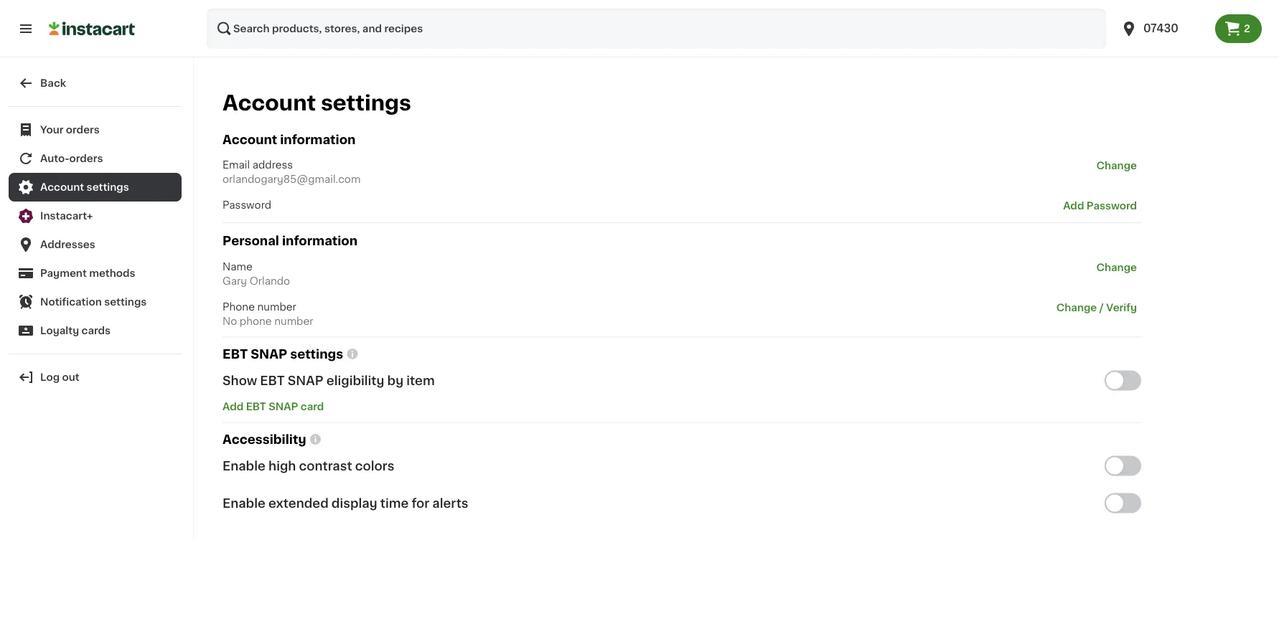 Task type: locate. For each thing, give the bounding box(es) containing it.
snap left card
[[269, 402, 298, 412]]

1 horizontal spatial password
[[1087, 201, 1137, 211]]

account up account information
[[223, 93, 316, 113]]

enable extended display time for alerts
[[223, 497, 469, 510]]

notification settings link
[[9, 288, 182, 317]]

0 vertical spatial orders
[[66, 125, 100, 135]]

2 vertical spatial ebt
[[246, 402, 266, 412]]

1 vertical spatial account
[[223, 134, 277, 146]]

2 vertical spatial snap
[[269, 402, 298, 412]]

07430 button
[[1112, 9, 1216, 49], [1121, 9, 1207, 49]]

1 vertical spatial ebt
[[260, 375, 285, 387]]

account up email
[[223, 134, 277, 146]]

card
[[301, 402, 324, 412]]

contrast
[[299, 460, 352, 472]]

1 horizontal spatial add
[[1064, 201, 1085, 211]]

1 enable from the top
[[223, 460, 266, 472]]

ebt for show
[[260, 375, 285, 387]]

change button up "verify"
[[1092, 259, 1142, 275]]

log out
[[40, 373, 79, 383]]

show ebt snap eligibility by item
[[223, 375, 435, 387]]

auto-orders link
[[9, 144, 182, 173]]

notification settings
[[40, 297, 147, 307]]

snap up card
[[288, 375, 324, 387]]

for
[[412, 497, 429, 510]]

settings
[[321, 93, 411, 113], [87, 182, 129, 192], [104, 297, 147, 307], [290, 348, 343, 360]]

addresses
[[40, 240, 95, 250]]

0 vertical spatial ebt
[[223, 348, 248, 360]]

1 change button from the top
[[1092, 158, 1142, 174]]

information
[[280, 134, 356, 146], [282, 235, 358, 248]]

1 vertical spatial enable
[[223, 497, 266, 510]]

0 vertical spatial account settings
[[223, 93, 411, 113]]

0 vertical spatial enable
[[223, 460, 266, 472]]

password
[[223, 200, 271, 210], [1087, 201, 1137, 211]]

number up phone
[[257, 302, 296, 312]]

log
[[40, 373, 60, 383]]

information up email address orlandogary85@gmail.com
[[280, 134, 356, 146]]

snap
[[251, 348, 287, 360], [288, 375, 324, 387], [269, 402, 298, 412]]

colors
[[355, 460, 394, 472]]

change left / on the right of page
[[1057, 303, 1097, 313]]

ebt down the "show"
[[246, 402, 266, 412]]

change button up add password
[[1092, 158, 1142, 174]]

addresses link
[[9, 230, 182, 259]]

orders inside auto-orders link
[[69, 154, 103, 164]]

add
[[1064, 201, 1085, 211], [223, 402, 244, 412]]

methods
[[89, 269, 135, 279]]

0 vertical spatial add
[[1064, 201, 1085, 211]]

account up instacart+
[[40, 182, 84, 192]]

phone
[[223, 302, 255, 312]]

change button
[[1092, 158, 1142, 174], [1092, 259, 1142, 275]]

/
[[1100, 303, 1104, 313]]

change up "verify"
[[1097, 262, 1137, 272]]

1 vertical spatial add
[[223, 402, 244, 412]]

ebt up add ebt snap card link
[[260, 375, 285, 387]]

enable
[[223, 460, 266, 472], [223, 497, 266, 510]]

add password button
[[1059, 198, 1142, 214]]

2 vertical spatial change
[[1057, 303, 1097, 313]]

0 vertical spatial information
[[280, 134, 356, 146]]

email
[[223, 160, 250, 170]]

0 vertical spatial change button
[[1092, 158, 1142, 174]]

0 horizontal spatial add
[[223, 402, 244, 412]]

information up orlando
[[282, 235, 358, 248]]

orders up account settings link
[[69, 154, 103, 164]]

change / verify
[[1057, 303, 1137, 313]]

enable down accessibility
[[223, 460, 266, 472]]

1 vertical spatial change
[[1097, 262, 1137, 272]]

account settings up instacart+ link on the left top of page
[[40, 182, 129, 192]]

accessibility
[[223, 434, 306, 446]]

payment
[[40, 269, 87, 279]]

personal information
[[223, 235, 358, 248]]

orders for your orders
[[66, 125, 100, 135]]

name
[[223, 262, 253, 272]]

auto-orders
[[40, 154, 103, 164]]

0 vertical spatial account
[[223, 93, 316, 113]]

1 vertical spatial information
[[282, 235, 358, 248]]

2
[[1244, 24, 1251, 34]]

1 07430 button from the left
[[1112, 9, 1216, 49]]

1 vertical spatial orders
[[69, 154, 103, 164]]

1 vertical spatial change button
[[1092, 259, 1142, 275]]

ebt up the "show"
[[223, 348, 248, 360]]

instacart+ link
[[9, 202, 182, 230]]

snap for show ebt snap eligibility by item
[[288, 375, 324, 387]]

payment methods link
[[9, 259, 182, 288]]

ebt for add
[[246, 402, 266, 412]]

number
[[257, 302, 296, 312], [274, 316, 313, 326]]

extended
[[269, 497, 329, 510]]

orders up 'auto-orders'
[[66, 125, 100, 135]]

payment methods
[[40, 269, 135, 279]]

out
[[62, 373, 79, 383]]

1 vertical spatial snap
[[288, 375, 324, 387]]

0 horizontal spatial account settings
[[40, 182, 129, 192]]

add inside button
[[1064, 201, 1085, 211]]

add password
[[1064, 201, 1137, 211]]

orders
[[66, 125, 100, 135], [69, 154, 103, 164]]

notification
[[40, 297, 102, 307]]

2 enable from the top
[[223, 497, 266, 510]]

None search field
[[207, 9, 1106, 49]]

snap down phone
[[251, 348, 287, 360]]

1 horizontal spatial account settings
[[223, 93, 411, 113]]

orders inside your orders link
[[66, 125, 100, 135]]

ebt
[[223, 348, 248, 360], [260, 375, 285, 387], [246, 402, 266, 412]]

account settings
[[223, 93, 411, 113], [40, 182, 129, 192]]

07430
[[1144, 23, 1179, 34]]

number up ebt snap settings
[[274, 316, 313, 326]]

2 07430 button from the left
[[1121, 9, 1207, 49]]

change up add password
[[1097, 161, 1137, 171]]

account
[[223, 93, 316, 113], [223, 134, 277, 146], [40, 182, 84, 192]]

change
[[1097, 161, 1137, 171], [1097, 262, 1137, 272], [1057, 303, 1097, 313]]

2 change button from the top
[[1092, 259, 1142, 275]]

account settings up account information
[[223, 93, 411, 113]]

0 vertical spatial change
[[1097, 161, 1137, 171]]

enable left extended
[[223, 497, 266, 510]]



Task type: describe. For each thing, give the bounding box(es) containing it.
change button for account information
[[1092, 158, 1142, 174]]

password inside button
[[1087, 201, 1137, 211]]

information for account information
[[280, 134, 356, 146]]

high
[[269, 460, 296, 472]]

loyalty
[[40, 326, 79, 336]]

verify
[[1107, 303, 1137, 313]]

0 vertical spatial snap
[[251, 348, 287, 360]]

phone
[[240, 316, 272, 326]]

0 vertical spatial number
[[257, 302, 296, 312]]

Search field
[[207, 9, 1106, 49]]

change button for personal information
[[1092, 259, 1142, 275]]

by
[[387, 375, 404, 387]]

cards
[[82, 326, 111, 336]]

orlandogary85@gmail.com
[[223, 175, 361, 185]]

enable high contrast colors
[[223, 460, 394, 472]]

add for add ebt snap card
[[223, 402, 244, 412]]

change for personal information
[[1097, 262, 1137, 272]]

change / verify button
[[1052, 300, 1142, 315]]

log out link
[[9, 363, 182, 392]]

alerts
[[432, 497, 469, 510]]

0 horizontal spatial password
[[223, 200, 271, 210]]

personal
[[223, 235, 279, 248]]

snap for add ebt snap card
[[269, 402, 298, 412]]

name gary orlando
[[223, 262, 290, 286]]

enable for enable high contrast colors
[[223, 460, 266, 472]]

your orders link
[[9, 116, 182, 144]]

phone number no phone number
[[223, 302, 313, 326]]

your
[[40, 125, 64, 135]]

change for account information
[[1097, 161, 1137, 171]]

change inside change / verify button
[[1057, 303, 1097, 313]]

instacart logo image
[[49, 20, 135, 37]]

loyalty cards
[[40, 326, 111, 336]]

add ebt snap card
[[223, 402, 324, 412]]

instacart+
[[40, 211, 93, 221]]

show
[[223, 375, 257, 387]]

orlando
[[250, 276, 290, 286]]

time
[[380, 497, 409, 510]]

add for add password
[[1064, 201, 1085, 211]]

email address orlandogary85@gmail.com
[[223, 160, 361, 185]]

auto-
[[40, 154, 69, 164]]

address
[[253, 160, 293, 170]]

account settings link
[[9, 173, 182, 202]]

item
[[407, 375, 435, 387]]

your orders
[[40, 125, 100, 135]]

2 button
[[1216, 14, 1262, 43]]

enable for enable extended display time for alerts
[[223, 497, 266, 510]]

back link
[[9, 69, 182, 98]]

back
[[40, 78, 66, 88]]

add ebt snap card link
[[223, 402, 324, 412]]

ebt snap settings
[[223, 348, 343, 360]]

2 vertical spatial account
[[40, 182, 84, 192]]

account information
[[223, 134, 356, 146]]

loyalty cards link
[[9, 317, 182, 345]]

1 vertical spatial number
[[274, 316, 313, 326]]

display
[[332, 497, 377, 510]]

orders for auto-orders
[[69, 154, 103, 164]]

eligibility
[[327, 375, 384, 387]]

no
[[223, 316, 237, 326]]

gary
[[223, 276, 247, 286]]

information for personal information
[[282, 235, 358, 248]]

1 vertical spatial account settings
[[40, 182, 129, 192]]



Task type: vqa. For each thing, say whether or not it's contained in the screenshot.
the Auto-
yes



